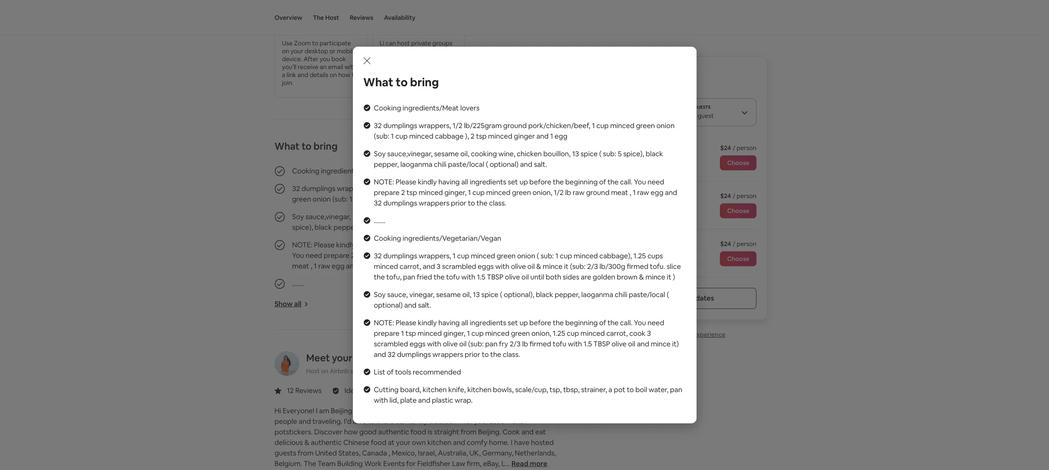 Task type: locate. For each thing, give the bounding box(es) containing it.
host up participate
[[325, 14, 339, 22]]

2/3 right the fry
[[510, 340, 521, 349]]

tbsp inside note: please kindly having all ingredients set up before the beginning of the call. you need prepare 1 tsp minced ginger, 1 cup minced green onion, 1.25 cup minced carrot, cook 3 scrambled eggs with olive oil (sub: pan fry 2/3 lb firmed tofu with 1.5 tbsp olive oil and mince it) and 32 dumplings wrappers prior to the class.
[[594, 340, 610, 349]]

am up traveling.
[[319, 407, 329, 416]]

cooking ingredients/meat lovers
[[374, 103, 480, 113], [292, 167, 398, 176]]

2 oct from the top
[[628, 192, 639, 200]]

3 choose link from the top
[[721, 252, 757, 267]]

2 tue, from the top
[[615, 192, 627, 200]]

scrambled up host, on the bottom
[[374, 340, 408, 349]]

tue, for tue, oct 24
[[615, 192, 627, 200]]

3 inside 32 dumplings wrappers, 1 cup minced green onion ( sub: 1 cup minced cabbage), 1.25 cups minced carrot, and 3 scrambled eggs with olive oil & mince it (sub: 2/3 lb/300g firmed tofu. slice the tofu, pan fried the tofu with 1.5 tbsp olive oil until both sides are golden brown & mince it )
[[437, 262, 441, 271]]

1 vertical spatial $24
[[721, 192, 731, 200]]

on
[[282, 47, 289, 55], [330, 71, 337, 79], [321, 368, 328, 376]]

lb/225gram
[[464, 121, 502, 130], [382, 184, 420, 194]]

a left pot
[[609, 386, 613, 395]]

1 choose link from the top
[[721, 156, 757, 171]]

building
[[337, 460, 363, 469]]

1 tue, from the top
[[615, 144, 627, 152]]

eggs inside note: please kindly having all ingredients set up before the beginning of the call. you need prepare 1 tsp minced ginger, 1 cup minced green onion, 1.25 cup minced carrot, cook 3 scrambled eggs with olive oil (sub: pan fry 2/3 lb firmed tofu with 1.5 tbsp olive oil and mince it) and 32 dumplings wrappers prior to the class.
[[410, 340, 426, 349]]

0 horizontal spatial 1.25
[[553, 329, 566, 338]]

for
[[629, 259, 636, 266], [406, 460, 416, 469]]

1 vertical spatial class.
[[475, 262, 493, 271]]

up inside the li can host private groups of any size, up to 30 guests. private group rates start at $91.
[[412, 47, 419, 55]]

israel,
[[418, 449, 437, 458]]

2 vertical spatial black
[[536, 290, 553, 300]]

device.
[[282, 55, 302, 63]]

(sub: inside 32 dumplings wrappers, 1 cup minced green onion ( sub: 1 cup minced cabbage), 1.25 cups minced carrot, and 3 scrambled eggs with olive oil & mince it (sub: 2/3 lb/300g firmed tofu. slice the tofu, pan fried the tofu with 1.5 tbsp olive oil until both sides are golden brown & mince it )
[[570, 262, 586, 271]]

1 horizontal spatial tbsp
[[594, 340, 610, 349]]

host
[[325, 14, 339, 22], [306, 368, 320, 376]]

prior
[[451, 199, 467, 208], [437, 262, 453, 271], [465, 350, 480, 360]]

2 horizontal spatial a
[[637, 259, 640, 266]]

3 down cooking ingredients/vegetarian/vegan on the left of page
[[437, 262, 441, 271]]

1 vertical spatial you
[[292, 251, 304, 261]]

dates
[[696, 294, 715, 303]]

li up list
[[381, 352, 389, 365]]

0 horizontal spatial chicken
[[435, 212, 460, 222]]

24 for tue, oct 24
[[641, 192, 648, 200]]

24 up pm–3:00
[[641, 144, 648, 152]]

for down pm–5:00
[[629, 259, 636, 266]]

learn more about the host, li. image
[[275, 352, 299, 376], [275, 352, 299, 376]]

group down host
[[401, 55, 418, 63]]

groups
[[433, 39, 452, 47]]

2 vertical spatial need
[[648, 319, 665, 328]]

pan left the fry
[[486, 340, 498, 349]]

ingredients
[[470, 177, 507, 187], [388, 241, 425, 250], [470, 319, 507, 328]]

lb inside note: please kindly having all ingredients set up before the beginning of the call. you need prepare 1 tsp minced ginger, 1 cup minced green onion, 1.25 cup minced carrot, cook 3 scrambled eggs with olive oil (sub: pan fry 2/3 lb firmed tofu with 1.5 tbsp olive oil and mince it) and 32 dumplings wrappers prior to the class.
[[522, 340, 528, 349]]

1 $24 / person from the top
[[721, 144, 757, 152]]

report this experience
[[660, 331, 726, 339]]

0 horizontal spatial your
[[291, 47, 303, 55]]

2 vertical spatial ingredients
[[470, 319, 507, 328]]

note: please kindly having all ingredients set up before the beginning of the call. you need prepare 2 tsp minced ginger, 1 cup minced green onion, 1/2 lb raw ground meat , 1 raw egg and 32 dumplings wrappers prior to the class.
[[374, 177, 678, 208], [292, 241, 560, 271]]

& up the until
[[537, 262, 541, 271]]

pm inside the tue, oct 24 1:30 pm–3:00 pm (pdt)
[[647, 154, 655, 161]]

scrambled inside note: please kindly having all ingredients set up before the beginning of the call. you need prepare 1 tsp minced ginger, 1 cup minced green onion, 1.25 cup minced carrot, cook 3 scrambled eggs with olive oil (sub: pan fry 2/3 lb firmed tofu with 1.5 tbsp olive oil and mince it) and 32 dumplings wrappers prior to the class.
[[374, 340, 408, 349]]

it left )
[[667, 273, 672, 282]]

2 vertical spatial onion
[[517, 252, 536, 261]]

show for show all
[[275, 300, 293, 309]]

your up airbnb
[[332, 352, 353, 365]]

the
[[553, 177, 564, 187], [608, 177, 619, 187], [477, 199, 488, 208], [471, 241, 482, 250], [526, 241, 537, 250], [463, 262, 474, 271], [374, 273, 385, 282], [434, 273, 445, 282], [553, 319, 564, 328], [608, 319, 619, 328], [491, 350, 502, 360]]

up inside note: please kindly having all ingredients set up before the beginning of the call. you need prepare 1 tsp minced ginger, 1 cup minced green onion, 1.25 cup minced carrot, cook 3 scrambled eggs with olive oil (sub: pan fry 2/3 lb firmed tofu with 1.5 tbsp olive oil and mince it) and 32 dumplings wrappers prior to the class.
[[520, 319, 528, 328]]

$24 for 3:30 pm–5:00 pm (pdt)
[[721, 240, 731, 248]]

1 vertical spatial sauce,vinegar,
[[306, 212, 351, 222]]

call. up tue, oct 24 on the top right
[[620, 177, 633, 187]]

2 vertical spatial prior
[[465, 350, 480, 360]]

share
[[377, 417, 394, 427]]

1 horizontal spatial laoganma
[[401, 160, 433, 169]]

3 person from the top
[[737, 240, 757, 248]]

receive
[[298, 63, 319, 71]]

2/3 inside note: please kindly having all ingredients set up before the beginning of the call. you need prepare 1 tsp minced ginger, 1 cup minced green onion, 1.25 cup minced carrot, cook 3 scrambled eggs with olive oil (sub: pan fry 2/3 lb firmed tofu with 1.5 tbsp olive oil and mince it) and 32 dumplings wrappers prior to the class.
[[510, 340, 521, 349]]

how down i'd
[[344, 428, 358, 437]]

on right an
[[330, 71, 337, 79]]

oct inside the tue, oct 24 1:30 pm–3:00 pm (pdt)
[[628, 144, 639, 152]]

identity
[[345, 387, 370, 396]]

oil up the until
[[528, 262, 535, 271]]

1 vertical spatial what
[[275, 140, 300, 153]]

the host
[[313, 14, 339, 22]]

1 horizontal spatial more
[[677, 294, 694, 303]]

1 vertical spatial 24
[[641, 192, 648, 200]]

with
[[345, 63, 357, 71], [496, 262, 510, 271], [462, 273, 476, 282], [427, 340, 441, 349], [568, 340, 582, 349], [374, 396, 388, 405], [459, 417, 473, 427]]

0 vertical spatial 24
[[641, 144, 648, 152]]

scrambled down ingredients/vegetarian/vegan
[[442, 262, 476, 271]]

0 vertical spatial $24
[[721, 144, 731, 152]]

and
[[298, 71, 308, 79], [537, 132, 549, 141], [520, 160, 533, 169], [665, 188, 678, 197], [495, 195, 507, 204], [480, 223, 492, 232], [346, 262, 358, 271], [423, 262, 435, 271], [404, 301, 417, 310], [637, 340, 650, 349], [374, 350, 386, 360], [418, 396, 431, 405], [299, 417, 311, 427], [522, 428, 534, 437], [453, 439, 465, 448]]

mince down "report"
[[651, 340, 671, 349]]

oil down cook
[[628, 340, 636, 349]]

oil up recommended
[[460, 340, 467, 349]]

wrappers inside note: please kindly having all ingredients set up before the beginning of the call. you need prepare 1 tsp minced ginger, 1 cup minced green onion, 1.25 cup minced carrot, cook 3 scrambled eggs with olive oil (sub: pan fry 2/3 lb firmed tofu with 1.5 tbsp olive oil and mince it) and 32 dumplings wrappers prior to the class.
[[433, 350, 463, 360]]

kitchen up the wrap.
[[468, 386, 492, 395]]

more inside show more dates link
[[677, 294, 694, 303]]

3 $24 / person from the top
[[721, 240, 757, 248]]

eggs down ingredients/vegetarian/vegan
[[478, 262, 494, 271]]

at up 'mexico,'
[[388, 439, 395, 448]]

tue, down 1:30
[[615, 192, 627, 200]]

host down meet
[[306, 368, 320, 376]]

a inside 3:30 pm–5:00 pm (pdt) book for a private group
[[637, 259, 640, 266]]

3 right cook
[[647, 329, 651, 338]]

the left team
[[304, 460, 316, 469]]

brown
[[617, 273, 638, 282]]

group inside 3:30 pm–5:00 pm (pdt) book for a private group
[[660, 259, 675, 266]]

0 vertical spatial tue,
[[615, 144, 627, 152]]

1 horizontal spatial 2/3
[[587, 262, 598, 271]]

2015
[[366, 368, 379, 376]]

tbsp inside 32 dumplings wrappers, 1 cup minced green onion ( sub: 1 cup minced cabbage), 1.25 cups minced carrot, and 3 scrambled eggs with olive oil & mince it (sub: 2/3 lb/300g firmed tofu. slice the tofu, pan fried the tofu with 1.5 tbsp olive oil until both sides are golden brown & mince it )
[[487, 273, 504, 282]]

of inside note: please kindly having all ingredients set up before the beginning of the call. you need prepare 1 tsp minced ginger, 1 cup minced green onion, 1.25 cup minced carrot, cook 3 scrambled eggs with olive oil (sub: pan fry 2/3 lb firmed tofu with 1.5 tbsp olive oil and mince it) and 32 dumplings wrappers prior to the class.
[[600, 319, 606, 328]]

the right overview button
[[313, 14, 324, 22]]

2 choose link from the top
[[721, 204, 757, 219]]

before inside note: please kindly having all ingredients set up before the beginning of the call. you need prepare 1 tsp minced ginger, 1 cup minced green onion, 1.25 cup minced carrot, cook 3 scrambled eggs with olive oil (sub: pan fry 2/3 lb firmed tofu with 1.5 tbsp olive oil and mince it) and 32 dumplings wrappers prior to the class.
[[530, 319, 552, 328]]

tue, for tue, oct 24 1:30 pm–3:00 pm (pdt)
[[615, 144, 627, 152]]

carrot, up fried
[[400, 262, 421, 271]]

tofu.
[[650, 262, 665, 271]]

tsp,
[[550, 386, 562, 395]]

1 24 from the top
[[641, 144, 648, 152]]

from down delicious
[[298, 449, 314, 458]]

1 horizontal spatial optional)
[[450, 223, 479, 232]]

1 horizontal spatial lb
[[522, 340, 528, 349]]

0 horizontal spatial lovers
[[379, 167, 398, 176]]

1 vertical spatial having
[[357, 241, 378, 250]]

call. up 32 dumplings wrappers, 1 cup minced green onion ( sub: 1 cup minced cabbage), 1.25 cups minced carrot, and 3 scrambled eggs with olive oil & mince it (sub: 2/3 lb/300g firmed tofu. slice the tofu, pan fried the tofu with 1.5 tbsp olive oil until both sides are golden brown & mince it )
[[539, 241, 551, 250]]

reviews right the host button
[[350, 14, 374, 22]]

since
[[350, 368, 365, 376]]

food up own
[[411, 428, 426, 437]]

li inside meet your host, li host on airbnb since 2015
[[381, 352, 389, 365]]

tue, inside the tue, oct 24 1:30 pm–3:00 pm (pdt)
[[615, 144, 627, 152]]

0 horizontal spatial cooking
[[389, 212, 415, 222]]

how inside hi everyone! i am beijing dumplings pro chef sunflower li. i am passionate about food, people and traveling. i'd love to share our family tradition with you! let's make potstickers. discover how good authentic food is straight from beijing. cook and eat delicious & authentic chinese food at your own kitchen and comfy home. i have hosted guests from united states, canada , mexico, israel, australia, uk, germany, netherlands, belgium. the team building work events for fieldfisher law firm, ebay, l…
[[344, 428, 358, 437]]

1 vertical spatial wrappers,
[[337, 184, 370, 194]]

2 vertical spatial kindly
[[418, 319, 437, 328]]

1 vertical spatial cooking ingredients/meat lovers
[[292, 167, 398, 176]]

24 for tue, oct 24 1:30 pm–3:00 pm (pdt)
[[641, 144, 648, 152]]

1 horizontal spatial tofu
[[553, 340, 567, 349]]

call. up cook
[[620, 319, 633, 328]]

0 horizontal spatial tofu
[[446, 273, 460, 282]]

what to bring
[[363, 75, 439, 90], [275, 140, 338, 153]]

1.25 inside note: please kindly having all ingredients set up before the beginning of the call. you need prepare 1 tsp minced ginger, 1 cup minced green onion, 1.25 cup minced carrot, cook 3 scrambled eggs with olive oil (sub: pan fry 2/3 lb firmed tofu with 1.5 tbsp olive oil and mince it) and 32 dumplings wrappers prior to the class.
[[553, 329, 566, 338]]

0 vertical spatial 2/3
[[587, 262, 598, 271]]

1 vertical spatial black
[[315, 223, 332, 232]]

more left dates
[[677, 294, 694, 303]]

food up canada
[[371, 439, 387, 448]]

1 person from the top
[[737, 144, 757, 152]]

0 horizontal spatial sauce,vinegar,
[[306, 212, 351, 222]]

tsp
[[476, 132, 487, 141], [407, 188, 417, 197], [435, 195, 445, 204], [357, 251, 367, 261], [406, 329, 416, 338]]

private inside the li can host private groups of any size, up to 30 guests. private group rates start at $91.
[[411, 39, 431, 47]]

0 vertical spatial ginger
[[514, 132, 535, 141]]

bowls,
[[493, 386, 514, 395]]

ginger, inside note: please kindly having all ingredients set up before the beginning of the call. you need prepare 1 tsp minced ginger, 1 cup minced green onion, 1.25 cup minced carrot, cook 3 scrambled eggs with olive oil (sub: pan fry 2/3 lb firmed tofu with 1.5 tbsp olive oil and mince it) and 32 dumplings wrappers prior to the class.
[[444, 329, 466, 338]]

you!
[[474, 417, 488, 427]]

&
[[537, 262, 541, 271], [639, 273, 644, 282], [305, 439, 309, 448]]

1 vertical spatial prepare
[[324, 251, 350, 261]]

1 horizontal spatial group
[[660, 259, 675, 266]]

more down netherlands,
[[530, 460, 548, 469]]

your
[[291, 47, 303, 55], [332, 352, 353, 365], [396, 439, 411, 448]]

wrappers up cooking ingredients/vegetarian/vegan on the left of page
[[419, 199, 450, 208]]

please
[[396, 177, 417, 187], [314, 241, 335, 250], [396, 319, 417, 328]]

more
[[677, 294, 694, 303], [530, 460, 548, 469]]

golden
[[593, 273, 616, 282]]

reviews right 12
[[295, 387, 322, 396]]

chili inside soy sauce, vinegar, sesame oil, 13 spice ( optional), black pepper, laoganma chili paste/local ( optional) and salt.
[[615, 290, 628, 300]]

how down book
[[338, 71, 351, 79]]

2/3 up are
[[587, 262, 598, 271]]

at right start
[[450, 55, 456, 63]]

2 vertical spatial oil,
[[463, 290, 472, 300]]

0 horizontal spatial laoganma
[[360, 223, 392, 232]]

availability
[[384, 14, 416, 22]]

and inside soy sauce, vinegar, sesame oil, 13 spice ( optional), black pepper, laoganma chili paste/local ( optional) and salt.
[[404, 301, 417, 310]]

0 horizontal spatial for
[[406, 460, 416, 469]]

2 vertical spatial a
[[609, 386, 613, 395]]

2 choose from the top
[[728, 207, 750, 215]]

pm up "book for a private group" link
[[648, 250, 656, 257]]

at inside the li can host private groups of any size, up to 30 guests. private group rates start at $91.
[[450, 55, 456, 63]]

$24 / person for tue, oct 24
[[721, 144, 757, 152]]

a left link
[[282, 71, 285, 79]]

1 horizontal spatial scrambled
[[442, 262, 476, 271]]

2 vertical spatial $24 / person
[[721, 240, 757, 248]]

authentic down our
[[378, 428, 409, 437]]

32 inside 32 dumplings wrappers, 1 cup minced green onion ( sub: 1 cup minced cabbage), 1.25 cups minced carrot, and 3 scrambled eggs with olive oil & mince it (sub: 2/3 lb/300g firmed tofu. slice the tofu, pan fried the tofu with 1.5 tbsp olive oil until both sides are golden brown & mince it )
[[374, 252, 382, 261]]

3 / from the top
[[733, 240, 736, 248]]

more inside read more button
[[530, 460, 548, 469]]

dumplings inside note: please kindly having all ingredients set up before the beginning of the call. you need prepare 1 tsp minced ginger, 1 cup minced green onion, 1.25 cup minced carrot, cook 3 scrambled eggs with olive oil (sub: pan fry 2/3 lb firmed tofu with 1.5 tbsp olive oil and mince it) and 32 dumplings wrappers prior to the class.
[[397, 350, 431, 360]]

$24 for tue, oct 24
[[721, 144, 731, 152]]

1 vertical spatial 32 dumplings wrappers, 1/2 lb/225gram ground pork/chicken/beef, 1 cup minced green onion (sub: 1 cup minced cabbage ), 2 tsp minced ginger and 1 egg
[[292, 184, 553, 204]]

0 vertical spatial bring
[[410, 75, 439, 90]]

pan
[[403, 273, 416, 282], [486, 340, 498, 349], [670, 386, 683, 395]]

sunflower
[[420, 407, 452, 416]]

0 vertical spatial oct
[[628, 144, 639, 152]]

30
[[428, 47, 435, 55]]

prior up knife,
[[465, 350, 480, 360]]

li left can
[[380, 39, 385, 47]]

1 vertical spatial for
[[406, 460, 416, 469]]

on left airbnb
[[321, 368, 328, 376]]

for inside 3:30 pm–5:00 pm (pdt) book for a private group
[[629, 259, 636, 266]]

hosted
[[531, 439, 554, 448]]

32 inside note: please kindly having all ingredients set up before the beginning of the call. you need prepare 1 tsp minced ginger, 1 cup minced green onion, 1.25 cup minced carrot, cook 3 scrambled eggs with olive oil (sub: pan fry 2/3 lb firmed tofu with 1.5 tbsp olive oil and mince it) and 32 dumplings wrappers prior to the class.
[[388, 350, 396, 360]]

from up the 'comfy'
[[461, 428, 477, 437]]

soy inside soy sauce, vinegar, sesame oil, 13 spice ( optional), black pepper, laoganma chili paste/local ( optional) and salt.
[[374, 290, 386, 300]]

private
[[411, 39, 431, 47], [641, 259, 659, 266]]

1 vertical spatial 2/3
[[510, 340, 521, 349]]

pan right tofu,
[[403, 273, 416, 282]]

mince up both
[[543, 262, 563, 271]]

guests.
[[437, 47, 457, 55]]

kitchen down straight
[[428, 439, 452, 448]]

2 vertical spatial class.
[[503, 350, 520, 360]]

$24 / person for 3:30 pm–5:00 pm (pdt)
[[721, 240, 757, 248]]

i left have
[[511, 439, 513, 448]]

12
[[287, 387, 294, 396]]

dumplings inside 32 dumplings wrappers, 1 cup minced green onion ( sub: 1 cup minced cabbage), 1.25 cups minced carrot, and 3 scrambled eggs with olive oil & mince it (sub: 2/3 lb/300g firmed tofu. slice the tofu, pan fried the tofu with 1.5 tbsp olive oil until both sides are golden brown & mince it )
[[384, 252, 417, 261]]

person for tue, oct 24
[[737, 144, 757, 152]]

1 oct from the top
[[628, 144, 639, 152]]

1 horizontal spatial black
[[536, 290, 553, 300]]

0 horizontal spatial meat
[[292, 262, 309, 271]]

i right "li."
[[462, 407, 464, 416]]

1 vertical spatial bouillon,
[[462, 212, 489, 222]]

dumplings
[[354, 407, 389, 416]]

1 vertical spatial food
[[371, 439, 387, 448]]

availability button
[[384, 0, 416, 35]]

0 vertical spatial ingredients/meat
[[403, 103, 459, 113]]

scrambled
[[442, 262, 476, 271], [374, 340, 408, 349]]

show
[[657, 294, 675, 303], [275, 300, 293, 309]]

tue, oct 24
[[615, 192, 648, 200]]

1.25 inside 32 dumplings wrappers, 1 cup minced green onion ( sub: 1 cup minced cabbage), 1.25 cups minced carrot, and 3 scrambled eggs with olive oil & mince it (sub: 2/3 lb/300g firmed tofu. slice the tofu, pan fried the tofu with 1.5 tbsp olive oil until both sides are golden brown & mince it )
[[634, 252, 646, 261]]

kitchen inside hi everyone! i am beijing dumplings pro chef sunflower li. i am passionate about food, people and traveling. i'd love to share our family tradition with you! let's make potstickers. discover how good authentic food is straight from beijing. cook and eat delicious & authentic chinese food at your own kitchen and comfy home. i have hosted guests from united states, canada , mexico, israel, australia, uk, germany, netherlands, belgium. the team building work events for fieldfisher law firm, ebay, l…
[[428, 439, 452, 448]]

1 horizontal spatial wine,
[[499, 149, 516, 158]]

at inside hi everyone! i am beijing dumplings pro chef sunflower li. i am passionate about food, people and traveling. i'd love to share our family tradition with you! let's make potstickers. discover how good authentic food is straight from beijing. cook and eat delicious & authentic chinese food at your own kitchen and comfy home. i have hosted guests from united states, canada , mexico, israel, australia, uk, germany, netherlands, belgium. the team building work events for fieldfisher law firm, ebay, l…
[[388, 439, 395, 448]]

wrappers up fried
[[405, 262, 436, 271]]

3 $24 from the top
[[721, 240, 731, 248]]

i up traveling.
[[316, 407, 318, 416]]

onion
[[657, 121, 675, 130], [313, 195, 331, 204], [517, 252, 536, 261]]

(pdt) inside the tue, oct 24 1:30 pm–3:00 pm (pdt)
[[656, 154, 669, 161]]

you inside note: please kindly having all ingredients set up before the beginning of the call. you need prepare 1 tsp minced ginger, 1 cup minced green onion, 1.25 cup minced carrot, cook 3 scrambled eggs with olive oil (sub: pan fry 2/3 lb firmed tofu with 1.5 tbsp olive oil and mince it) and 32 dumplings wrappers prior to the class.
[[634, 319, 646, 328]]

2 am from the left
[[466, 407, 476, 416]]

tue, up 1:30
[[615, 144, 627, 152]]

2 $24 from the top
[[721, 192, 731, 200]]

1 vertical spatial pm
[[648, 250, 656, 257]]

li.
[[454, 407, 461, 416]]

overview
[[275, 14, 302, 22]]

fried
[[417, 273, 432, 282]]

0 horizontal spatial on
[[282, 47, 289, 55]]

1 $24 from the top
[[721, 144, 731, 152]]

wrap.
[[455, 396, 473, 405]]

private up rates
[[411, 39, 431, 47]]

1 vertical spatial soy sauce,vinegar, sesame oil, cooking wine, chicken bouillon, 13 spice ( sub: 5 spice), black pepper, laoganma chili paste/local ( optional) and salt.
[[292, 212, 540, 232]]

oil, inside soy sauce, vinegar, sesame oil, 13 spice ( optional), black pepper, laoganma chili paste/local ( optional) and salt.
[[463, 290, 472, 300]]

1 horizontal spatial 3
[[647, 329, 651, 338]]

oil
[[528, 262, 535, 271], [522, 273, 529, 282], [460, 340, 467, 349], [628, 340, 636, 349]]

on up you'll
[[282, 47, 289, 55]]

0 horizontal spatial ingredients/meat
[[321, 167, 377, 176]]

mince inside note: please kindly having all ingredients set up before the beginning of the call. you need prepare 1 tsp minced ginger, 1 cup minced green onion, 1.25 cup minced carrot, cook 3 scrambled eggs with olive oil (sub: pan fry 2/3 lb firmed tofu with 1.5 tbsp olive oil and mince it) and 32 dumplings wrappers prior to the class.
[[651, 340, 671, 349]]

for inside hi everyone! i am beijing dumplings pro chef sunflower li. i am passionate about food, people and traveling. i'd love to share our family tradition with you! let's make potstickers. discover how good authentic food is straight from beijing. cook and eat delicious & authentic chinese food at your own kitchen and comfy home. i have hosted guests from united states, canada , mexico, israel, australia, uk, germany, netherlands, belgium. the team building work events for fieldfisher law firm, ebay, l…
[[406, 460, 416, 469]]

1 horizontal spatial lb/225gram
[[464, 121, 502, 130]]

need
[[648, 177, 665, 187], [306, 251, 322, 261], [648, 319, 665, 328]]

2/3
[[587, 262, 598, 271], [510, 340, 521, 349]]

meat up show all link
[[292, 262, 309, 271]]

2 vertical spatial chili
[[615, 290, 628, 300]]

to inside note: please kindly having all ingredients set up before the beginning of the call. you need prepare 1 tsp minced ginger, 1 cup minced green onion, 1.25 cup minced carrot, cook 3 scrambled eggs with olive oil (sub: pan fry 2/3 lb firmed tofu with 1.5 tbsp olive oil and mince it) and 32 dumplings wrappers prior to the class.
[[482, 350, 489, 360]]

& down potstickers.
[[305, 439, 309, 448]]

oct for tue, oct 24 1:30 pm–3:00 pm (pdt)
[[628, 144, 639, 152]]

0 vertical spatial soy sauce,vinegar, sesame oil, cooking wine, chicken bouillon, 13 spice ( sub: 5 spice), black pepper, laoganma chili paste/local ( optional) and salt.
[[374, 149, 663, 169]]

participate
[[320, 39, 351, 47]]

prior up ingredients/vegetarian/vegan
[[451, 199, 467, 208]]

(pdt) inside 3:30 pm–5:00 pm (pdt) book for a private group
[[657, 250, 670, 257]]

for down 'mexico,'
[[406, 460, 416, 469]]

1 vertical spatial li
[[381, 352, 389, 365]]

choose for 3:30 pm–5:00 pm (pdt)
[[728, 255, 750, 263]]

1 vertical spatial chicken
[[435, 212, 460, 222]]

( inside 32 dumplings wrappers, 1 cup minced green onion ( sub: 1 cup minced cabbage), 1.25 cups minced carrot, and 3 scrambled eggs with olive oil & mince it (sub: 2/3 lb/300g firmed tofu. slice the tofu, pan fried the tofu with 1.5 tbsp olive oil until both sides are golden brown & mince it )
[[537, 252, 539, 261]]

& right brown
[[639, 273, 644, 282]]

authentic up united
[[311, 439, 342, 448]]

$24
[[721, 144, 731, 152], [721, 192, 731, 200], [721, 240, 731, 248]]

host
[[397, 39, 410, 47]]

am
[[319, 407, 329, 416], [466, 407, 476, 416]]

li
[[380, 39, 385, 47], [381, 352, 389, 365]]

1 vertical spatial cooking
[[292, 167, 320, 176]]

1 / from the top
[[733, 144, 736, 152]]

0 vertical spatial authentic
[[378, 428, 409, 437]]

meat down 1:30
[[611, 188, 628, 197]]

24 down pm–3:00
[[641, 192, 648, 200]]

0 horizontal spatial 5
[[536, 212, 540, 222]]

pm right pm–3:00
[[647, 154, 655, 161]]

1 choose from the top
[[728, 159, 750, 167]]

2 24 from the top
[[641, 192, 648, 200]]

pan inside 32 dumplings wrappers, 1 cup minced green onion ( sub: 1 cup minced cabbage), 1.25 cups minced carrot, and 3 scrambled eggs with olive oil & mince it (sub: 2/3 lb/300g firmed tofu. slice the tofu, pan fried the tofu with 1.5 tbsp olive oil until both sides are golden brown & mince it )
[[403, 273, 416, 282]]

0 vertical spatial spice),
[[624, 149, 645, 158]]

eggs up list of tools recommended
[[410, 340, 426, 349]]

(pdt) up "tofu."
[[657, 250, 670, 257]]

3
[[437, 262, 441, 271], [647, 329, 651, 338]]

a down pm–5:00
[[637, 259, 640, 266]]

firmed right the fry
[[530, 340, 552, 349]]

more for read
[[530, 460, 548, 469]]

bouillon,
[[544, 149, 571, 158], [462, 212, 489, 222]]

salt. inside soy sauce, vinegar, sesame oil, 13 spice ( optional), black pepper, laoganma chili paste/local ( optional) and salt.
[[418, 301, 432, 310]]

group up )
[[660, 259, 675, 266]]

person for 3:30 pm–5:00 pm (pdt)
[[737, 240, 757, 248]]

am down the wrap.
[[466, 407, 476, 416]]

host inside button
[[325, 14, 339, 22]]

olive
[[511, 262, 526, 271], [505, 273, 520, 282], [443, 340, 458, 349], [612, 340, 627, 349]]

join.
[[282, 79, 294, 87]]

netherlands,
[[515, 449, 556, 458]]

your left after
[[291, 47, 303, 55]]

this
[[681, 331, 692, 339]]

li inside the li can host private groups of any size, up to 30 guests. private group rates start at $91.
[[380, 39, 385, 47]]

to inside cutting board, kitchen knife, kitchen bowls, scale/cup, tsp, tbsp, strainer, a pot to boil water, pan with lid, plate and plastic wrap.
[[627, 386, 634, 395]]

how
[[338, 71, 351, 79], [344, 428, 358, 437]]

firmed down pm–5:00
[[627, 262, 649, 271]]

food
[[411, 428, 426, 437], [371, 439, 387, 448]]

prior down cooking ingredients/vegetarian/vegan on the left of page
[[437, 262, 453, 271]]

identity verified
[[345, 387, 396, 396]]

call. inside note: please kindly having all ingredients set up before the beginning of the call. you need prepare 1 tsp minced ginger, 1 cup minced green onion, 1.25 cup minced carrot, cook 3 scrambled eggs with olive oil (sub: pan fry 2/3 lb firmed tofu with 1.5 tbsp olive oil and mince it) and 32 dumplings wrappers prior to the class.
[[620, 319, 633, 328]]

3 choose from the top
[[728, 255, 750, 263]]

prior inside note: please kindly having all ingredients set up before the beginning of the call. you need prepare 1 tsp minced ginger, 1 cup minced green onion, 1.25 cup minced carrot, cook 3 scrambled eggs with olive oil (sub: pan fry 2/3 lb firmed tofu with 1.5 tbsp olive oil and mince it) and 32 dumplings wrappers prior to the class.
[[465, 350, 480, 360]]

your inside meet your host, li host on airbnb since 2015
[[332, 352, 353, 365]]

use zoom to participate on your desktop or mobile device. after you book you'll receive an email with a link and details on how to join.
[[282, 39, 358, 87]]

oil left the until
[[522, 273, 529, 282]]

13
[[572, 149, 579, 158], [491, 212, 498, 222], [473, 290, 480, 300]]

oct for tue, oct 24
[[628, 192, 639, 200]]

2 vertical spatial onion,
[[532, 329, 552, 338]]

1 horizontal spatial 1.25
[[634, 252, 646, 261]]

1 vertical spatial person
[[737, 192, 757, 200]]

it up sides
[[564, 262, 569, 271]]

your up 'mexico,'
[[396, 439, 411, 448]]

mince down "tofu."
[[646, 273, 666, 282]]

the inside button
[[313, 14, 324, 22]]

0 vertical spatial wrappers,
[[419, 121, 451, 130]]

1 vertical spatial …….
[[292, 279, 304, 289]]

1 vertical spatial (pdt)
[[657, 250, 670, 257]]

choose link for 3:30 pm–5:00 pm (pdt)
[[721, 252, 757, 267]]

cooking
[[374, 103, 401, 113], [292, 167, 320, 176], [374, 234, 401, 243]]

note: inside note: please kindly having all ingredients set up before the beginning of the call. you need prepare 1 tsp minced ginger, 1 cup minced green onion, 1.25 cup minced carrot, cook 3 scrambled eggs with olive oil (sub: pan fry 2/3 lb firmed tofu with 1.5 tbsp olive oil and mince it) and 32 dumplings wrappers prior to the class.
[[374, 319, 394, 328]]

oct down pm–3:00
[[628, 192, 639, 200]]

2 horizontal spatial laoganma
[[582, 290, 614, 300]]

water,
[[649, 386, 669, 395]]

carrot, left cook
[[607, 329, 628, 338]]

1 vertical spatial at
[[388, 439, 395, 448]]

i
[[316, 407, 318, 416], [462, 407, 464, 416], [511, 439, 513, 448]]

0 vertical spatial pan
[[403, 273, 416, 282]]

(pdt) right pm–3:00
[[656, 154, 669, 161]]

host inside meet your host, li host on airbnb since 2015
[[306, 368, 320, 376]]

pan right water,
[[670, 386, 683, 395]]

wrappers up recommended
[[433, 350, 463, 360]]

beginning
[[566, 177, 598, 187], [484, 241, 516, 250], [566, 319, 598, 328]]

oct up pm–3:00
[[628, 144, 639, 152]]

more for show
[[677, 294, 694, 303]]

0 horizontal spatial tbsp
[[487, 273, 504, 282]]

choose for tue, oct 24
[[728, 159, 750, 167]]

private down pm–5:00
[[641, 259, 659, 266]]



Task type: describe. For each thing, give the bounding box(es) containing it.
1 horizontal spatial lovers
[[461, 103, 480, 113]]

0 vertical spatial ginger,
[[445, 188, 467, 197]]

family
[[408, 417, 428, 427]]

cook
[[503, 428, 520, 437]]

eat
[[536, 428, 546, 437]]

hi everyone! i am beijing dumplings pro chef sunflower li. i am passionate about food, people and traveling. i'd love to share our family tradition with you! let's make potstickers. discover how good authentic food is straight from beijing. cook and eat delicious & authentic chinese food at your own kitchen and comfy home. i have hosted guests from united states, canada , mexico, israel, australia, uk, germany, netherlands, belgium. the team building work events for fieldfisher law firm, ebay, l…
[[275, 407, 556, 469]]

0 vertical spatial bouillon,
[[544, 149, 571, 158]]

verified
[[371, 387, 396, 396]]

1 vertical spatial spice),
[[292, 223, 313, 232]]

2 horizontal spatial sub:
[[603, 149, 617, 158]]

a inside cutting board, kitchen knife, kitchen bowls, scale/cup, tsp, tbsp, strainer, a pot to boil water, pan with lid, plate and plastic wrap.
[[609, 386, 613, 395]]

tsp inside note: please kindly having all ingredients set up before the beginning of the call. you need prepare 1 tsp minced ginger, 1 cup minced green onion, 1.25 cup minced carrot, cook 3 scrambled eggs with olive oil (sub: pan fry 2/3 lb firmed tofu with 1.5 tbsp olive oil and mince it) and 32 dumplings wrappers prior to the class.
[[406, 329, 416, 338]]

potstickers.
[[275, 428, 313, 437]]

1 am from the left
[[319, 407, 329, 416]]

it)
[[672, 340, 679, 349]]

carrot, inside 32 dumplings wrappers, 1 cup minced green onion ( sub: 1 cup minced cabbage), 1.25 cups minced carrot, and 3 scrambled eggs with olive oil & mince it (sub: 2/3 lb/300g firmed tofu. slice the tofu, pan fried the tofu with 1.5 tbsp olive oil until both sides are golden brown & mince it )
[[400, 262, 421, 271]]

tue, oct 24 1:30 pm–3:00 pm (pdt)
[[615, 144, 669, 161]]

0 vertical spatial before
[[530, 177, 552, 187]]

meet
[[306, 352, 330, 365]]

states,
[[339, 449, 361, 458]]

passionate
[[477, 407, 512, 416]]

show for show more dates
[[657, 294, 675, 303]]

1 vertical spatial &
[[639, 273, 644, 282]]

sesame inside soy sauce, vinegar, sesame oil, 13 spice ( optional), black pepper, laoganma chili paste/local ( optional) and salt.
[[436, 290, 461, 300]]

boil
[[636, 386, 648, 395]]

onion, inside note: please kindly having all ingredients set up before the beginning of the call. you need prepare 1 tsp minced ginger, 1 cup minced green onion, 1.25 cup minced carrot, cook 3 scrambled eggs with olive oil (sub: pan fry 2/3 lb firmed tofu with 1.5 tbsp olive oil and mince it) and 32 dumplings wrappers prior to the class.
[[532, 329, 552, 338]]

0 vertical spatial note: please kindly having all ingredients set up before the beginning of the call. you need prepare 2 tsp minced ginger, 1 cup minced green onion, 1/2 lb raw ground meat , 1 raw egg and 32 dumplings wrappers prior to the class.
[[374, 177, 678, 208]]

uk,
[[470, 449, 481, 458]]

delicious
[[275, 439, 303, 448]]

sides
[[563, 273, 580, 282]]

black inside soy sauce, vinegar, sesame oil, 13 spice ( optional), black pepper, laoganma chili paste/local ( optional) and salt.
[[536, 290, 553, 300]]

ingredients inside note: please kindly having all ingredients set up before the beginning of the call. you need prepare 1 tsp minced ginger, 1 cup minced green onion, 1.25 cup minced carrot, cook 3 scrambled eggs with olive oil (sub: pan fry 2/3 lb firmed tofu with 1.5 tbsp olive oil and mince it) and 32 dumplings wrappers prior to the class.
[[470, 319, 507, 328]]

sub: inside 32 dumplings wrappers, 1 cup minced green onion ( sub: 1 cup minced cabbage), 1.25 cups minced carrot, and 3 scrambled eggs with olive oil & mince it (sub: 2/3 lb/300g firmed tofu. slice the tofu, pan fried the tofu with 1.5 tbsp olive oil until both sides are golden brown & mince it )
[[541, 252, 554, 261]]

1:30
[[615, 154, 624, 161]]

0 vertical spatial set
[[508, 177, 518, 187]]

1 vertical spatial on
[[330, 71, 337, 79]]

of inside the li can host private groups of any size, up to 30 guests. private group rates start at $91.
[[380, 47, 386, 55]]

1 horizontal spatial cooking
[[471, 149, 497, 158]]

2 / from the top
[[733, 192, 736, 200]]

$91.
[[380, 63, 391, 71]]

0 vertical spatial having
[[439, 177, 460, 187]]

cutting board, kitchen knife, kitchen bowls, scale/cup, tsp, tbsp, strainer, a pot to boil water, pan with lid, plate and plastic wrap.
[[374, 386, 683, 405]]

optional) inside soy sauce, vinegar, sesame oil, 13 spice ( optional), black pepper, laoganma chili paste/local ( optional) and salt.
[[374, 301, 403, 310]]

1 vertical spatial call.
[[539, 241, 551, 250]]

and inside cutting board, kitchen knife, kitchen bowls, scale/cup, tsp, tbsp, strainer, a pot to boil water, pan with lid, plate and plastic wrap.
[[418, 396, 431, 405]]

soy sauce, vinegar, sesame oil, 13 spice ( optional), black pepper, laoganma chili paste/local ( optional) and salt.
[[374, 290, 669, 310]]

paste/local inside soy sauce, vinegar, sesame oil, 13 spice ( optional), black pepper, laoganma chili paste/local ( optional) and salt.
[[629, 290, 666, 300]]

1 horizontal spatial reviews
[[350, 14, 374, 22]]

0 vertical spatial wine,
[[499, 149, 516, 158]]

class. inside note: please kindly having all ingredients set up before the beginning of the call. you need prepare 1 tsp minced ginger, 1 cup minced green onion, 1.25 cup minced carrot, cook 3 scrambled eggs with olive oil (sub: pan fry 2/3 lb firmed tofu with 1.5 tbsp olive oil and mince it) and 32 dumplings wrappers prior to the class.
[[503, 350, 520, 360]]

size,
[[399, 47, 411, 55]]

on inside meet your host, li host on airbnb since 2015
[[321, 368, 328, 376]]

australia,
[[438, 449, 468, 458]]

prepare inside note: please kindly having all ingredients set up before the beginning of the call. you need prepare 1 tsp minced ginger, 1 cup minced green onion, 1.25 cup minced carrot, cook 3 scrambled eggs with olive oil (sub: pan fry 2/3 lb firmed tofu with 1.5 tbsp olive oil and mince it) and 32 dumplings wrappers prior to the class.
[[374, 329, 400, 338]]

show more dates link
[[615, 288, 757, 309]]

0 vertical spatial class.
[[489, 199, 507, 208]]

1 vertical spatial pork/chicken/beef,
[[447, 184, 509, 194]]

desktop
[[305, 47, 328, 55]]

cups
[[648, 252, 663, 261]]

12 reviews
[[287, 387, 322, 396]]

(sub: inside note: please kindly having all ingredients set up before the beginning of the call. you need prepare 1 tsp minced ginger, 1 cup minced green onion, 1.25 cup minced carrot, cook 3 scrambled eggs with olive oil (sub: pan fry 2/3 lb firmed tofu with 1.5 tbsp olive oil and mince it) and 32 dumplings wrappers prior to the class.
[[468, 340, 484, 349]]

1 vertical spatial please
[[314, 241, 335, 250]]

1 vertical spatial lb/225gram
[[382, 184, 420, 194]]

tofu inside 32 dumplings wrappers, 1 cup minced green onion ( sub: 1 cup minced cabbage), 1.25 cups minced carrot, and 3 scrambled eggs with olive oil & mince it (sub: 2/3 lb/300g firmed tofu. slice the tofu, pan fried the tofu with 1.5 tbsp olive oil until both sides are golden brown & mince it )
[[446, 273, 460, 282]]

beijing
[[331, 407, 352, 416]]

0 vertical spatial 5
[[618, 149, 622, 158]]

1 vertical spatial wine,
[[417, 212, 434, 222]]

32 dumplings wrappers, 1 cup minced green onion ( sub: 1 cup minced cabbage), 1.25 cups minced carrot, and 3 scrambled eggs with olive oil & mince it (sub: 2/3 lb/300g firmed tofu. slice the tofu, pan fried the tofu with 1.5 tbsp olive oil until both sides are golden brown & mince it )
[[374, 252, 681, 282]]

2 horizontal spatial salt.
[[534, 160, 547, 169]]

lb/300g
[[600, 262, 626, 271]]

1 vertical spatial ),
[[424, 195, 428, 204]]

having inside note: please kindly having all ingredients set up before the beginning of the call. you need prepare 1 tsp minced ginger, 1 cup minced green onion, 1.25 cup minced carrot, cook 3 scrambled eggs with olive oil (sub: pan fry 2/3 lb firmed tofu with 1.5 tbsp olive oil and mince it) and 32 dumplings wrappers prior to the class.
[[439, 319, 460, 328]]

ingredients/vegetarian/vegan
[[403, 234, 502, 243]]

0 vertical spatial 32 dumplings wrappers, 1/2 lb/225gram ground pork/chicken/beef, 1 cup minced green onion (sub: 1 cup minced cabbage ), 2 tsp minced ginger and 1 egg
[[374, 121, 675, 141]]

team
[[318, 460, 336, 469]]

1 vertical spatial note:
[[292, 241, 313, 250]]

0 vertical spatial cooking ingredients/meat lovers
[[374, 103, 480, 113]]

2 vertical spatial cooking
[[374, 234, 401, 243]]

onion inside 32 dumplings wrappers, 1 cup minced green onion ( sub: 1 cup minced cabbage), 1.25 cups minced carrot, and 3 scrambled eggs with olive oil & mince it (sub: 2/3 lb/300g firmed tofu. slice the tofu, pan fried the tofu with 1.5 tbsp olive oil until both sides are golden brown & mince it )
[[517, 252, 536, 261]]

set inside note: please kindly having all ingredients set up before the beginning of the call. you need prepare 1 tsp minced ginger, 1 cup minced green onion, 1.25 cup minced carrot, cook 3 scrambled eggs with olive oil (sub: pan fry 2/3 lb firmed tofu with 1.5 tbsp olive oil and mince it) and 32 dumplings wrappers prior to the class.
[[508, 319, 518, 328]]

how inside use zoom to participate on your desktop or mobile device. after you book you'll receive an email with a link and details on how to join.
[[338, 71, 351, 79]]

firmed inside note: please kindly having all ingredients set up before the beginning of the call. you need prepare 1 tsp minced ginger, 1 cup minced green onion, 1.25 cup minced carrot, cook 3 scrambled eggs with olive oil (sub: pan fry 2/3 lb firmed tofu with 1.5 tbsp olive oil and mince it) and 32 dumplings wrappers prior to the class.
[[530, 340, 552, 349]]

2 horizontal spatial i
[[511, 439, 513, 448]]

vinegar,
[[410, 290, 435, 300]]

1 horizontal spatial pork/chicken/beef,
[[529, 121, 591, 130]]

1 horizontal spatial …….
[[374, 216, 386, 225]]

1 vertical spatial reviews
[[295, 387, 322, 396]]

1 horizontal spatial bring
[[410, 75, 439, 90]]

strainer,
[[581, 386, 607, 395]]

1 vertical spatial oil,
[[379, 212, 388, 222]]

1 vertical spatial wrappers
[[405, 262, 436, 271]]

)
[[673, 273, 675, 282]]

are
[[581, 273, 592, 282]]

details
[[310, 71, 328, 79]]

to inside hi everyone! i am beijing dumplings pro chef sunflower li. i am passionate about food, people and traveling. i'd love to share our family tradition with you! let's make potstickers. discover how good authentic food is straight from beijing. cook and eat delicious & authentic chinese food at your own kitchen and comfy home. i have hosted guests from united states, canada , mexico, israel, australia, uk, germany, netherlands, belgium. the team building work events for fieldfisher law firm, ebay, l…
[[368, 417, 375, 427]]

tofu,
[[387, 273, 402, 282]]

1 vertical spatial ingredients
[[388, 241, 425, 250]]

1 vertical spatial bring
[[314, 140, 338, 153]]

1 horizontal spatial &
[[537, 262, 541, 271]]

the host button
[[313, 0, 339, 35]]

2/3 inside 32 dumplings wrappers, 1 cup minced green onion ( sub: 1 cup minced cabbage), 1.25 cups minced carrot, and 3 scrambled eggs with olive oil & mince it (sub: 2/3 lb/300g firmed tofu. slice the tofu, pan fried the tofu with 1.5 tbsp olive oil until both sides are golden brown & mince it )
[[587, 262, 598, 271]]

/ for 3:30 pm–5:00 pm (pdt)
[[733, 240, 736, 248]]

optional),
[[504, 290, 535, 300]]

13 inside soy sauce, vinegar, sesame oil, 13 spice ( optional), black pepper, laoganma chili paste/local ( optional) and salt.
[[473, 290, 480, 300]]

eggs inside 32 dumplings wrappers, 1 cup minced green onion ( sub: 1 cup minced cabbage), 1.25 cups minced carrot, and 3 scrambled eggs with olive oil & mince it (sub: 2/3 lb/300g firmed tofu. slice the tofu, pan fried the tofu with 1.5 tbsp olive oil until both sides are golden brown & mince it )
[[478, 262, 494, 271]]

0 vertical spatial sauce,vinegar,
[[387, 149, 433, 158]]

plastic
[[432, 396, 453, 405]]

pan inside cutting board, kitchen knife, kitchen bowls, scale/cup, tsp, tbsp, strainer, a pot to boil water, pan with lid, plate and plastic wrap.
[[670, 386, 683, 395]]

kitchen up plastic
[[423, 386, 447, 395]]

cabbage),
[[600, 252, 632, 261]]

scrambled inside 32 dumplings wrappers, 1 cup minced green onion ( sub: 1 cup minced cabbage), 1.25 cups minced carrot, and 3 scrambled eggs with olive oil & mince it (sub: 2/3 lb/300g firmed tofu. slice the tofu, pan fried the tofu with 1.5 tbsp olive oil until both sides are golden brown & mince it )
[[442, 262, 476, 271]]

2 horizontal spatial optional)
[[490, 160, 519, 169]]

book
[[615, 259, 628, 266]]

1 horizontal spatial from
[[461, 428, 477, 437]]

3 inside note: please kindly having all ingredients set up before the beginning of the call. you need prepare 1 tsp minced ginger, 1 cup minced green onion, 1.25 cup minced carrot, cook 3 scrambled eggs with olive oil (sub: pan fry 2/3 lb firmed tofu with 1.5 tbsp olive oil and mince it) and 32 dumplings wrappers prior to the class.
[[647, 329, 651, 338]]

0 vertical spatial you
[[634, 177, 646, 187]]

recommended
[[413, 368, 461, 377]]

straight
[[434, 428, 459, 437]]

with inside use zoom to participate on your desktop or mobile device. after you book you'll receive an email with a link and details on how to join.
[[345, 63, 357, 71]]

please inside note: please kindly having all ingredients set up before the beginning of the call. you need prepare 1 tsp minced ginger, 1 cup minced green onion, 1.25 cup minced carrot, cook 3 scrambled eggs with olive oil (sub: pan fry 2/3 lb firmed tofu with 1.5 tbsp olive oil and mince it) and 32 dumplings wrappers prior to the class.
[[396, 319, 417, 328]]

0 horizontal spatial chili
[[394, 223, 406, 232]]

book
[[332, 55, 346, 63]]

0 vertical spatial cabbage
[[435, 132, 464, 141]]

with inside cutting board, kitchen knife, kitchen bowls, scale/cup, tsp, tbsp, strainer, a pot to boil water, pan with lid, plate and plastic wrap.
[[374, 396, 388, 405]]

fry
[[499, 340, 508, 349]]

1 horizontal spatial spice),
[[624, 149, 645, 158]]

1 horizontal spatial food
[[411, 428, 426, 437]]

0 vertical spatial oil,
[[461, 149, 470, 158]]

1 horizontal spatial chicken
[[517, 149, 542, 158]]

need inside note: please kindly having all ingredients set up before the beginning of the call. you need prepare 1 tsp minced ginger, 1 cup minced green onion, 1.25 cup minced carrot, cook 3 scrambled eggs with olive oil (sub: pan fry 2/3 lb firmed tofu with 1.5 tbsp olive oil and mince it) and 32 dumplings wrappers prior to the class.
[[648, 319, 665, 328]]

1 vertical spatial note: please kindly having all ingredients set up before the beginning of the call. you need prepare 2 tsp minced ginger, 1 cup minced green onion, 1/2 lb raw ground meat , 1 raw egg and 32 dumplings wrappers prior to the class.
[[292, 241, 560, 271]]

laoganma inside soy sauce, vinegar, sesame oil, 13 spice ( optional), black pepper, laoganma chili paste/local ( optional) and salt.
[[582, 290, 614, 300]]

0 vertical spatial kindly
[[418, 177, 437, 187]]

1.5 inside 32 dumplings wrappers, 1 cup minced green onion ( sub: 1 cup minced cabbage), 1.25 cups minced carrot, and 3 scrambled eggs with olive oil & mince it (sub: 2/3 lb/300g firmed tofu. slice the tofu, pan fried the tofu with 1.5 tbsp olive oil until both sides are golden brown & mince it )
[[477, 273, 486, 282]]

2 horizontal spatial lb
[[565, 188, 571, 197]]

firmed inside 32 dumplings wrappers, 1 cup minced green onion ( sub: 1 cup minced cabbage), 1.25 cups minced carrot, and 3 scrambled eggs with olive oil & mince it (sub: 2/3 lb/300g firmed tofu. slice the tofu, pan fried the tofu with 1.5 tbsp olive oil until both sides are golden brown & mince it )
[[627, 262, 649, 271]]

wrappers, inside 32 dumplings wrappers, 1 cup minced green onion ( sub: 1 cup minced cabbage), 1.25 cups minced carrot, and 3 scrambled eggs with olive oil & mince it (sub: 2/3 lb/300g firmed tofu. slice the tofu, pan fried the tofu with 1.5 tbsp olive oil until both sides are golden brown & mince it )
[[419, 252, 451, 261]]

1 vertical spatial sub:
[[522, 212, 535, 222]]

host,
[[355, 352, 379, 365]]

or
[[330, 47, 336, 55]]

our
[[396, 417, 407, 427]]

your inside hi everyone! i am beijing dumplings pro chef sunflower li. i am passionate about food, people and traveling. i'd love to share our family tradition with you! let's make potstickers. discover how good authentic food is straight from beijing. cook and eat delicious & authentic chinese food at your own kitchen and comfy home. i have hosted guests from united states, canada , mexico, israel, australia, uk, germany, netherlands, belgium. the team building work events for fieldfisher law firm, ebay, l…
[[396, 439, 411, 448]]

kindly inside note: please kindly having all ingredients set up before the beginning of the call. you need prepare 1 tsp minced ginger, 1 cup minced green onion, 1.25 cup minced carrot, cook 3 scrambled eggs with olive oil (sub: pan fry 2/3 lb firmed tofu with 1.5 tbsp olive oil and mince it) and 32 dumplings wrappers prior to the class.
[[418, 319, 437, 328]]

0 horizontal spatial it
[[564, 262, 569, 271]]

0 horizontal spatial bouillon,
[[462, 212, 489, 222]]

pm–5:00
[[626, 250, 647, 257]]

lid,
[[390, 396, 399, 405]]

0 vertical spatial onion,
[[533, 188, 553, 197]]

green inside 32 dumplings wrappers, 1 cup minced green onion ( sub: 1 cup minced cabbage), 1.25 cups minced carrot, and 3 scrambled eggs with olive oil & mince it (sub: 2/3 lb/300g firmed tofu. slice the tofu, pan fried the tofu with 1.5 tbsp olive oil until both sides are golden brown & mince it )
[[497, 252, 516, 261]]

sauce,
[[387, 290, 408, 300]]

1.5 inside note: please kindly having all ingredients set up before the beginning of the call. you need prepare 1 tsp minced ginger, 1 cup minced green onion, 1.25 cup minced carrot, cook 3 scrambled eggs with olive oil (sub: pan fry 2/3 lb firmed tofu with 1.5 tbsp olive oil and mince it) and 32 dumplings wrappers prior to the class.
[[584, 340, 592, 349]]

2 horizontal spatial onion
[[657, 121, 675, 130]]

list of tools recommended
[[374, 368, 461, 377]]

1 vertical spatial onion,
[[483, 251, 502, 261]]

1 vertical spatial paste/local
[[408, 223, 444, 232]]

private
[[380, 55, 399, 63]]

and inside 32 dumplings wrappers, 1 cup minced green onion ( sub: 1 cup minced cabbage), 1.25 cups minced carrot, and 3 scrambled eggs with olive oil & mince it (sub: 2/3 lb/300g firmed tofu. slice the tofu, pan fried the tofu with 1.5 tbsp olive oil until both sides are golden brown & mince it )
[[423, 262, 435, 271]]

2 person from the top
[[737, 192, 757, 200]]

0 horizontal spatial ginger
[[473, 195, 494, 204]]

1 horizontal spatial what
[[363, 75, 393, 90]]

0 vertical spatial need
[[648, 177, 665, 187]]

meet your host, li host on airbnb since 2015
[[306, 352, 389, 376]]

0 vertical spatial ),
[[465, 132, 469, 141]]

read more button
[[512, 459, 548, 470]]

0 horizontal spatial what to bring
[[275, 140, 338, 153]]

l…
[[502, 460, 510, 469]]

knife,
[[449, 386, 466, 395]]

show more dates
[[657, 294, 715, 303]]

& inside hi everyone! i am beijing dumplings pro chef sunflower li. i am passionate about food, people and traveling. i'd love to share our family tradition with you! let's make potstickers. discover how good authentic food is straight from beijing. cook and eat delicious & authentic chinese food at your own kitchen and comfy home. i have hosted guests from united states, canada , mexico, israel, australia, uk, germany, netherlands, belgium. the team building work events for fieldfisher law firm, ebay, l…
[[305, 439, 309, 448]]

book for a private group link
[[615, 259, 675, 266]]

with inside hi everyone! i am beijing dumplings pro chef sunflower li. i am passionate about food, people and traveling. i'd love to share our family tradition with you! let's make potstickers. discover how good authentic food is straight from beijing. cook and eat delicious & authentic chinese food at your own kitchen and comfy home. i have hosted guests from united states, canada , mexico, israel, australia, uk, germany, netherlands, belgium. the team building work events for fieldfisher law firm, ebay, l…
[[459, 417, 473, 427]]

0 vertical spatial meat
[[611, 188, 628, 197]]

an
[[320, 63, 327, 71]]

0 horizontal spatial black
[[315, 223, 332, 232]]

choose link for tue, oct 24
[[721, 156, 757, 171]]

reviews button
[[350, 0, 374, 35]]

cutting
[[374, 386, 399, 395]]

2 horizontal spatial 13
[[572, 149, 579, 158]]

own
[[412, 439, 426, 448]]

read more
[[512, 460, 548, 469]]

1 horizontal spatial 13
[[491, 212, 498, 222]]

pepper, inside soy sauce, vinegar, sesame oil, 13 spice ( optional), black pepper, laoganma chili paste/local ( optional) and salt.
[[555, 290, 580, 300]]

1 vertical spatial optional)
[[450, 223, 479, 232]]

1 vertical spatial prior
[[437, 262, 453, 271]]

private inside 3:30 pm–5:00 pm (pdt) book for a private group
[[641, 259, 659, 266]]

pot
[[614, 386, 626, 395]]

2 $24 / person from the top
[[721, 192, 757, 200]]

chinese
[[343, 439, 370, 448]]

0 vertical spatial wrappers
[[419, 199, 450, 208]]

start
[[435, 55, 448, 63]]

carrot, inside note: please kindly having all ingredients set up before the beginning of the call. you need prepare 1 tsp minced ginger, 1 cup minced green onion, 1.25 cup minced carrot, cook 3 scrambled eggs with olive oil (sub: pan fry 2/3 lb firmed tofu with 1.5 tbsp olive oil and mince it) and 32 dumplings wrappers prior to the class.
[[607, 329, 628, 338]]

a inside use zoom to participate on your desktop or mobile device. after you book you'll receive an email with a link and details on how to join.
[[282, 71, 285, 79]]

fieldfisher
[[417, 460, 451, 469]]

law
[[452, 460, 465, 469]]

tbsp,
[[563, 386, 580, 395]]

pm–3:00
[[626, 154, 646, 161]]

1 horizontal spatial authentic
[[378, 428, 409, 437]]

0 vertical spatial note:
[[374, 177, 394, 187]]

cooking ingredients/vegetarian/vegan
[[374, 234, 502, 243]]

0 horizontal spatial pepper,
[[334, 223, 359, 232]]

have
[[514, 439, 530, 448]]

people
[[275, 417, 297, 427]]

plate
[[400, 396, 417, 405]]

1 vertical spatial soy
[[292, 212, 304, 222]]

all inside note: please kindly having all ingredients set up before the beginning of the call. you need prepare 1 tsp minced ginger, 1 cup minced green onion, 1.25 cup minced carrot, cook 3 scrambled eggs with olive oil (sub: pan fry 2/3 lb firmed tofu with 1.5 tbsp olive oil and mince it) and 32 dumplings wrappers prior to the class.
[[462, 319, 468, 328]]

beginning inside note: please kindly having all ingredients set up before the beginning of the call. you need prepare 1 tsp minced ginger, 1 cup minced green onion, 1.25 cup minced carrot, cook 3 scrambled eggs with olive oil (sub: pan fry 2/3 lb firmed tofu with 1.5 tbsp olive oil and mince it) and 32 dumplings wrappers prior to the class.
[[566, 319, 598, 328]]

to inside the li can host private groups of any size, up to 30 guests. private group rates start at $91.
[[421, 47, 427, 55]]

0 vertical spatial mince
[[543, 262, 563, 271]]

love
[[353, 417, 366, 427]]

0 vertical spatial black
[[646, 149, 663, 158]]

your inside use zoom to participate on your desktop or mobile device. after you book you'll receive an email with a link and details on how to join.
[[291, 47, 303, 55]]

1 horizontal spatial salt.
[[494, 223, 507, 232]]

1 vertical spatial set
[[426, 241, 437, 250]]

mexico,
[[392, 449, 417, 458]]

good
[[360, 428, 377, 437]]

pm inside 3:30 pm–5:00 pm (pdt) book for a private group
[[648, 250, 656, 257]]

0 vertical spatial call.
[[620, 177, 633, 187]]

1 vertical spatial cabbage
[[394, 195, 422, 204]]

0 vertical spatial paste/local
[[448, 160, 485, 169]]

overview button
[[275, 0, 302, 35]]

0 vertical spatial pepper,
[[374, 160, 399, 169]]

0 vertical spatial please
[[396, 177, 417, 187]]

cook
[[630, 329, 646, 338]]

green inside note: please kindly having all ingredients set up before the beginning of the call. you need prepare 1 tsp minced ginger, 1 cup minced green onion, 1.25 cup minced carrot, cook 3 scrambled eggs with olive oil (sub: pan fry 2/3 lb firmed tofu with 1.5 tbsp olive oil and mince it) and 32 dumplings wrappers prior to the class.
[[511, 329, 530, 338]]

, inside hi everyone! i am beijing dumplings pro chef sunflower li. i am passionate about food, people and traveling. i'd love to share our family tradition with you! let's make potstickers. discover how good authentic food is straight from beijing. cook and eat delicious & authentic chinese food at your own kitchen and comfy home. i have hosted guests from united states, canada , mexico, israel, australia, uk, germany, netherlands, belgium. the team building work events for fieldfisher law firm, ebay, l…
[[389, 449, 390, 458]]

1 vertical spatial mince
[[646, 273, 666, 282]]

beijing.
[[478, 428, 501, 437]]

about
[[514, 407, 533, 416]]

0 vertical spatial prior
[[451, 199, 467, 208]]

chef
[[402, 407, 418, 416]]

and inside use zoom to participate on your desktop or mobile device. after you book you'll receive an email with a link and details on how to join.
[[298, 71, 308, 79]]

1 vertical spatial ginger,
[[395, 251, 417, 261]]

united
[[315, 449, 337, 458]]

1 vertical spatial from
[[298, 449, 314, 458]]

both
[[546, 273, 562, 282]]

rates
[[419, 55, 434, 63]]

/ for tue, oct 24
[[733, 144, 736, 152]]

1 vertical spatial ,
[[311, 262, 312, 271]]

the inside hi everyone! i am beijing dumplings pro chef sunflower li. i am passionate about food, people and traveling. i'd love to share our family tradition with you! let's make potstickers. discover how good authentic food is straight from beijing. cook and eat delicious & authentic chinese food at your own kitchen and comfy home. i have hosted guests from united states, canada , mexico, israel, australia, uk, germany, netherlands, belgium. the team building work events for fieldfisher law firm, ebay, l…
[[304, 460, 316, 469]]

spice inside soy sauce, vinegar, sesame oil, 13 spice ( optional), black pepper, laoganma chili paste/local ( optional) and salt.
[[482, 290, 499, 300]]

group inside the li can host private groups of any size, up to 30 guests. private group rates start at $91.
[[401, 55, 418, 63]]

tofu inside note: please kindly having all ingredients set up before the beginning of the call. you need prepare 1 tsp minced ginger, 1 cup minced green onion, 1.25 cup minced carrot, cook 3 scrambled eggs with olive oil (sub: pan fry 2/3 lb firmed tofu with 1.5 tbsp olive oil and mince it) and 32 dumplings wrappers prior to the class.
[[553, 340, 567, 349]]

is
[[428, 428, 433, 437]]

pan inside note: please kindly having all ingredients set up before the beginning of the call. you need prepare 1 tsp minced ginger, 1 cup minced green onion, 1.25 cup minced carrot, cook 3 scrambled eggs with olive oil (sub: pan fry 2/3 lb firmed tofu with 1.5 tbsp olive oil and mince it) and 32 dumplings wrappers prior to the class.
[[486, 340, 498, 349]]

0 horizontal spatial what
[[275, 140, 300, 153]]



Task type: vqa. For each thing, say whether or not it's contained in the screenshot.
Ginger
yes



